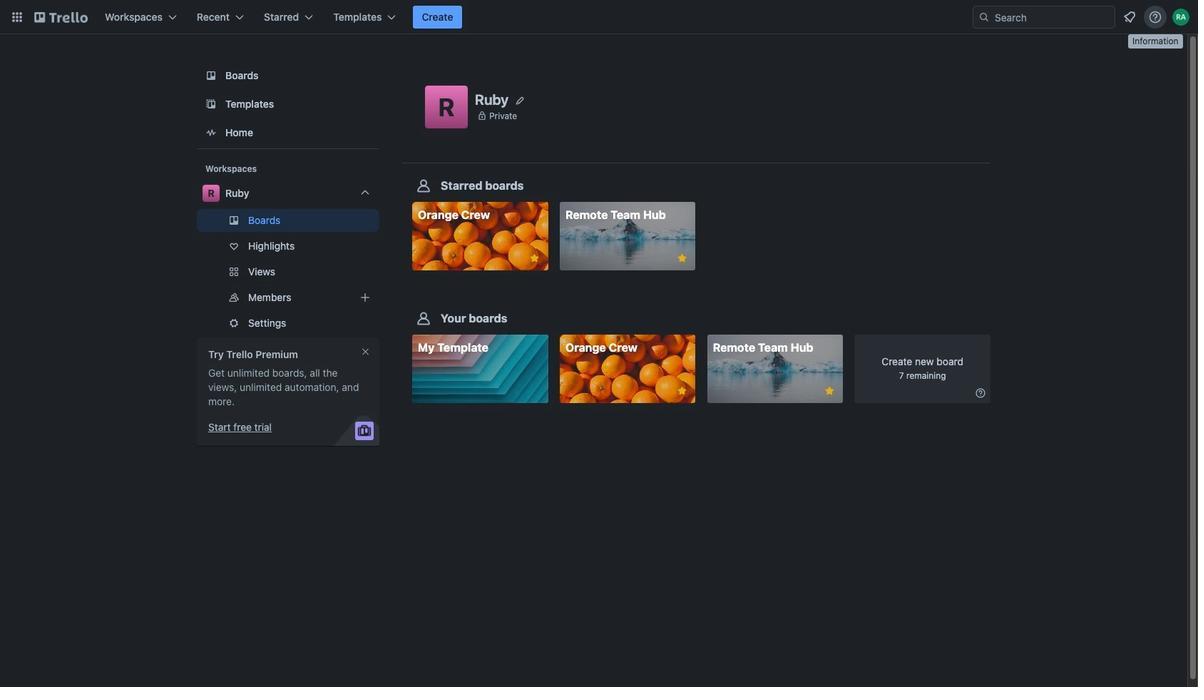 Task type: vqa. For each thing, say whether or not it's contained in the screenshot.
board icon
yes



Task type: locate. For each thing, give the bounding box(es) containing it.
tooltip
[[1129, 34, 1183, 48]]

click to unstar this board. it will be removed from your starred list. image
[[528, 252, 541, 265], [676, 252, 689, 265], [823, 385, 836, 398]]

template board image
[[203, 96, 220, 113]]

0 notifications image
[[1122, 9, 1139, 26]]

primary element
[[0, 0, 1199, 34]]

back to home image
[[34, 6, 88, 29]]

ruby anderson (rubyanderson7) image
[[1173, 9, 1190, 26]]

sm image
[[974, 386, 988, 400]]



Task type: describe. For each thing, give the bounding box(es) containing it.
1 horizontal spatial click to unstar this board. it will be removed from your starred list. image
[[676, 252, 689, 265]]

add image
[[357, 289, 374, 306]]

home image
[[203, 124, 220, 141]]

0 horizontal spatial click to unstar this board. it will be removed from your starred list. image
[[528, 252, 541, 265]]

2 horizontal spatial click to unstar this board. it will be removed from your starred list. image
[[823, 385, 836, 398]]

search image
[[979, 11, 990, 23]]

board image
[[203, 67, 220, 84]]

Search field
[[990, 7, 1115, 27]]

open information menu image
[[1149, 10, 1163, 24]]



